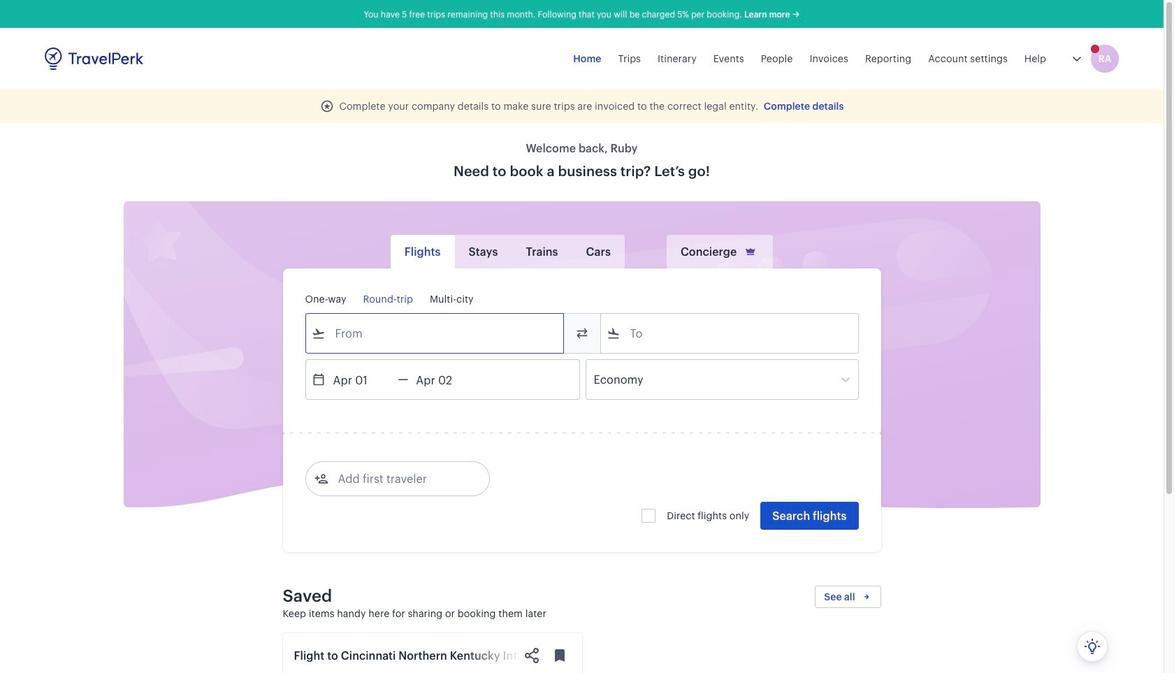 Task type: describe. For each thing, give the bounding box(es) containing it.
Add first traveler search field
[[328, 468, 474, 490]]

Return text field
[[409, 360, 481, 399]]



Task type: locate. For each thing, give the bounding box(es) containing it.
Depart text field
[[325, 360, 398, 399]]

From search field
[[325, 322, 545, 345]]

To search field
[[620, 322, 840, 345]]



